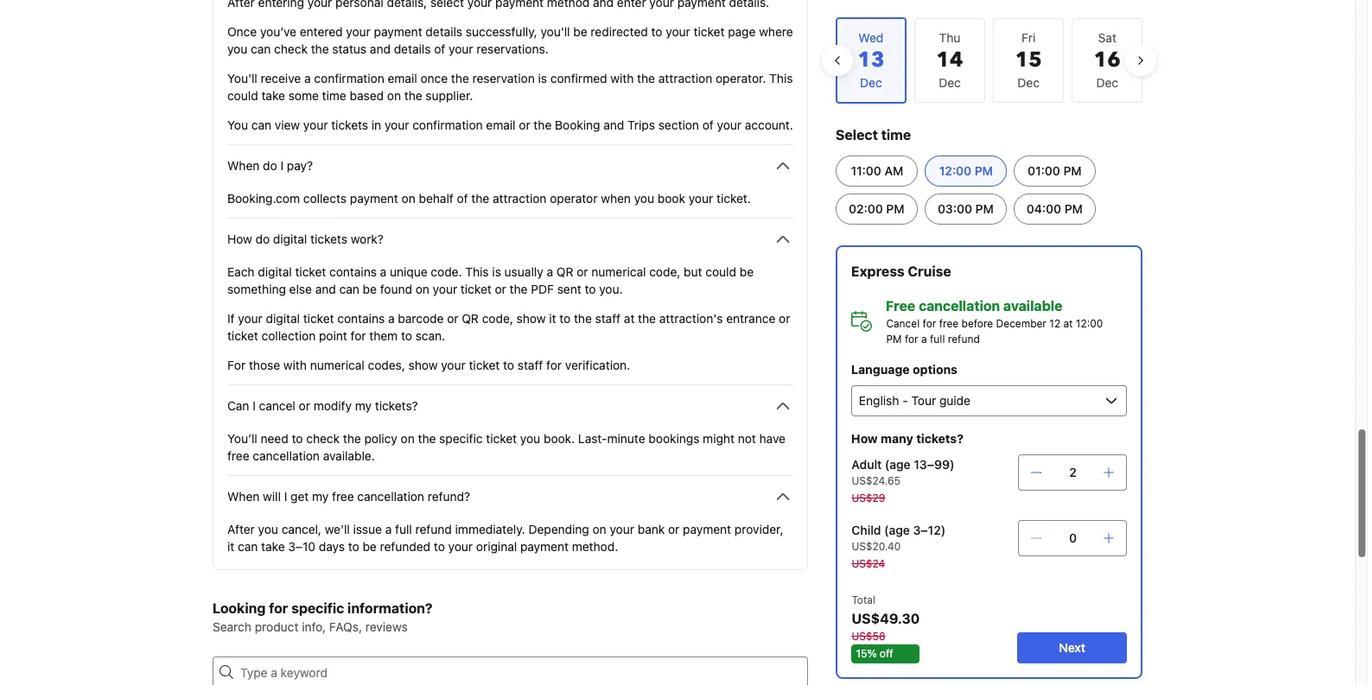 Task type: describe. For each thing, give the bounding box(es) containing it.
you inside once you've entered your payment details successfully, you'll be redirected to your ticket page where you can check the status and details of your reservations.
[[227, 41, 247, 56]]

code, inside each digital ticket contains a unique code. this is usually a qr or numerical code, but could be something else and can be found on your ticket or the pdf sent to you.
[[649, 264, 681, 279]]

for inside if your digital ticket contains a barcode or qr code, show it to the staff at the attraction's entrance or ticket collection point for them to scan.
[[351, 328, 366, 343]]

0 vertical spatial tickets
[[331, 118, 368, 132]]

1 vertical spatial confirmation
[[413, 118, 483, 132]]

depending
[[529, 522, 589, 537]]

provider,
[[735, 522, 784, 537]]

status
[[332, 41, 367, 56]]

available.
[[323, 449, 375, 463]]

operator.
[[716, 71, 766, 86]]

looking
[[213, 601, 266, 616]]

0 vertical spatial my
[[355, 398, 372, 413]]

how do digital tickets work? element
[[227, 250, 793, 374]]

region containing 14
[[822, 10, 1157, 111]]

ticket down code.
[[461, 282, 492, 296]]

when for when will i get my free cancellation refund?
[[227, 489, 260, 504]]

fri
[[1022, 30, 1036, 45]]

attraction inside 'you'll receive a confirmation email once the reservation is confirmed with the attraction operator. this could take some time based on the supplier.'
[[658, 71, 712, 86]]

many
[[881, 431, 913, 446]]

us$49.30
[[851, 611, 920, 627]]

free
[[886, 298, 916, 314]]

specific inside looking for specific information? search product info, faqs, reviews
[[291, 601, 344, 616]]

1 horizontal spatial tickets?
[[916, 431, 964, 446]]

attraction's
[[659, 311, 723, 326]]

select time
[[836, 127, 911, 143]]

1 vertical spatial details
[[394, 41, 431, 56]]

cancellation inside when will i get my free cancellation refund? dropdown button
[[357, 489, 424, 504]]

on inside each digital ticket contains a unique code. this is usually a qr or numerical code, but could be something else and can be found on your ticket or the pdf sent to you.
[[416, 282, 429, 296]]

payment left provider,
[[683, 522, 731, 537]]

payment down depending
[[520, 539, 569, 554]]

3–10
[[288, 539, 316, 554]]

you'll
[[541, 24, 570, 39]]

dec for 16
[[1096, 75, 1119, 90]]

sat
[[1098, 30, 1117, 45]]

ticket down if
[[227, 328, 258, 343]]

your down the immediately.
[[448, 539, 473, 554]]

child
[[851, 523, 881, 538]]

time inside 'you'll receive a confirmation email once the reservation is confirmed with the attraction operator. this could take some time based on the supplier.'
[[322, 88, 346, 103]]

do for when
[[263, 158, 277, 173]]

the down 'when do i pay?' dropdown button
[[471, 191, 489, 206]]

dec for 14
[[939, 75, 961, 90]]

once
[[420, 71, 448, 86]]

check inside you'll need to check the policy on the specific ticket you book. last-minute bookings might not have free cancellation available.
[[306, 431, 340, 446]]

qr inside each digital ticket contains a unique code. this is usually a qr or numerical code, but could be something else and can be found on your ticket or the pdf sent to you.
[[557, 264, 574, 279]]

your up status
[[346, 24, 371, 39]]

point
[[319, 328, 347, 343]]

supplier.
[[426, 88, 473, 103]]

tickets? inside can i cancel or modify my tickets? dropdown button
[[375, 398, 418, 413]]

to down barcode
[[401, 328, 412, 343]]

the up available.
[[343, 431, 361, 446]]

0 horizontal spatial attraction
[[493, 191, 547, 206]]

be inside once you've entered your payment details successfully, you'll be redirected to your ticket page where you can check the status and details of your reservations.
[[573, 24, 587, 39]]

code, inside if your digital ticket contains a barcode or qr code, show it to the staff at the attraction's entrance or ticket collection point for them to scan.
[[482, 311, 513, 326]]

0 horizontal spatial my
[[312, 489, 329, 504]]

us$58
[[851, 630, 885, 643]]

or down the usually
[[495, 282, 506, 296]]

01:00 pm
[[1028, 163, 1082, 178]]

you inside after you cancel, we'll issue a full refund immediately. depending on your bank or payment provider, it can take 3–10 days to be refunded to your original payment method.
[[258, 522, 278, 537]]

next button
[[1017, 633, 1127, 664]]

or right barcode
[[447, 311, 459, 326]]

each digital ticket contains a unique code. this is usually a qr or numerical code, but could be something else and can be found on your ticket or the pdf sent to you.
[[227, 264, 754, 296]]

you
[[227, 118, 248, 132]]

last-
[[578, 431, 607, 446]]

for those with numerical codes, show your ticket to staff for verification.
[[227, 358, 630, 373]]

confirmed
[[550, 71, 607, 86]]

will
[[263, 489, 281, 504]]

the left the "attraction's"
[[638, 311, 656, 326]]

your down successfully,
[[449, 41, 473, 56]]

pm for 12:00 pm
[[974, 163, 993, 178]]

12:00 inside the free cancellation available cancel for free before december 12 at 12:00 pm for a full refund
[[1076, 317, 1103, 330]]

13–99)
[[913, 457, 954, 472]]

i for will
[[284, 489, 287, 504]]

02:00
[[849, 201, 883, 216]]

digital for your
[[266, 311, 300, 326]]

you'll
[[227, 71, 257, 86]]

pdf
[[531, 282, 554, 296]]

sat 16 dec
[[1094, 30, 1121, 90]]

this inside 'you'll receive a confirmation email once the reservation is confirmed with the attraction operator. this could take some time based on the supplier.'
[[769, 71, 793, 86]]

be up entrance
[[740, 264, 754, 279]]

and for can
[[370, 41, 391, 56]]

or right entrance
[[779, 311, 790, 326]]

01:00
[[1028, 163, 1060, 178]]

reviews
[[365, 620, 408, 634]]

immediately.
[[455, 522, 525, 537]]

if
[[227, 311, 235, 326]]

ticket down if your digital ticket contains a barcode or qr code, show it to the staff at the attraction's entrance or ticket collection point for them to scan.
[[469, 358, 500, 373]]

0 vertical spatial details
[[426, 24, 463, 39]]

contains inside each digital ticket contains a unique code. this is usually a qr or numerical code, but could be something else and can be found on your ticket or the pdf sent to you.
[[329, 264, 377, 279]]

your right book
[[689, 191, 713, 206]]

the inside each digital ticket contains a unique code. this is usually a qr or numerical code, but could be something else and can be found on your ticket or the pdf sent to you.
[[510, 282, 528, 296]]

for right the 'cancel'
[[922, 317, 936, 330]]

each
[[227, 264, 255, 279]]

section
[[658, 118, 699, 132]]

your left the account.
[[717, 118, 742, 132]]

11:00 am
[[851, 163, 903, 178]]

pm for 04:00 pm
[[1065, 201, 1083, 216]]

can right you
[[251, 118, 271, 132]]

booking
[[555, 118, 600, 132]]

i for do
[[280, 158, 284, 173]]

cancel
[[259, 398, 295, 413]]

the down sent
[[574, 311, 592, 326]]

product
[[255, 620, 299, 634]]

you'll
[[227, 431, 257, 446]]

do for how
[[255, 232, 270, 246]]

and for could
[[315, 282, 336, 296]]

unique
[[390, 264, 428, 279]]

before
[[961, 317, 993, 330]]

specific inside you'll need to check the policy on the specific ticket you book. last-minute bookings might not have free cancellation available.
[[439, 431, 483, 446]]

scan.
[[416, 328, 445, 343]]

issue
[[353, 522, 382, 537]]

might
[[703, 431, 735, 446]]

but
[[684, 264, 702, 279]]

pay?
[[287, 158, 313, 173]]

something
[[227, 282, 286, 296]]

to down if your digital ticket contains a barcode or qr code, show it to the staff at the attraction's entrance or ticket collection point for them to scan.
[[503, 358, 514, 373]]

faqs,
[[329, 620, 362, 634]]

it inside after you cancel, we'll issue a full refund immediately. depending on your bank or payment provider, it can take 3–10 days to be refunded to your original payment method.
[[227, 539, 234, 554]]

usually
[[505, 264, 543, 279]]

on left behalf
[[402, 191, 416, 206]]

digital for do
[[273, 232, 307, 246]]

if your digital ticket contains a barcode or qr code, show it to the staff at the attraction's entrance or ticket collection point for them to scan.
[[227, 311, 790, 343]]

numerical inside each digital ticket contains a unique code. this is usually a qr or numerical code, but could be something else and can be found on your ticket or the pdf sent to you.
[[592, 264, 646, 279]]

to down sent
[[559, 311, 571, 326]]

refund inside the free cancellation available cancel for free before december 12 at 12:00 pm for a full refund
[[948, 333, 980, 346]]

14
[[937, 46, 963, 74]]

1 vertical spatial and
[[604, 118, 624, 132]]

the left booking
[[534, 118, 552, 132]]

the right the policy
[[418, 431, 436, 446]]

total
[[851, 594, 875, 607]]

adult
[[851, 457, 881, 472]]

else
[[289, 282, 312, 296]]

codes,
[[368, 358, 405, 373]]

work?
[[351, 232, 384, 246]]

2 horizontal spatial of
[[702, 118, 714, 132]]

a inside 'you'll receive a confirmation email once the reservation is confirmed with the attraction operator. this could take some time based on the supplier.'
[[304, 71, 311, 86]]

you left book
[[634, 191, 654, 206]]

your inside if your digital ticket contains a barcode or qr code, show it to the staff at the attraction's entrance or ticket collection point for them to scan.
[[238, 311, 263, 326]]

the down once
[[404, 88, 422, 103]]

in
[[372, 118, 381, 132]]

3–12)
[[913, 523, 945, 538]]

the up the supplier. at the left of the page
[[451, 71, 469, 86]]

thu
[[939, 30, 961, 45]]

0 horizontal spatial 12:00
[[939, 163, 971, 178]]

can inside after you cancel, we'll issue a full refund immediately. depending on your bank or payment provider, it can take 3–10 days to be refunded to your original payment method.
[[238, 539, 258, 554]]

a inside the free cancellation available cancel for free before december 12 at 12:00 pm for a full refund
[[921, 333, 927, 346]]

off
[[879, 647, 893, 660]]

for down the 'cancel'
[[904, 333, 918, 346]]

your inside each digital ticket contains a unique code. this is usually a qr or numerical code, but could be something else and can be found on your ticket or the pdf sent to you.
[[433, 282, 457, 296]]

child (age 3–12) us$20.40
[[851, 523, 945, 553]]

operator
[[550, 191, 598, 206]]

verification.
[[565, 358, 630, 373]]

the inside once you've entered your payment details successfully, you'll be redirected to your ticket page where you can check the status and details of your reservations.
[[311, 41, 329, 56]]

where
[[759, 24, 793, 39]]

original
[[476, 539, 517, 554]]

pm for 02:00 pm
[[886, 201, 905, 216]]

full inside the free cancellation available cancel for free before december 12 at 12:00 pm for a full refund
[[930, 333, 945, 346]]

how do digital tickets work?
[[227, 232, 384, 246]]

check inside once you've entered your payment details successfully, you'll be redirected to your ticket page where you can check the status and details of your reservations.
[[274, 41, 308, 56]]

or up sent
[[577, 264, 588, 279]]

bookings
[[649, 431, 700, 446]]

ticket.
[[717, 191, 751, 206]]

next
[[1059, 640, 1085, 655]]

03:00 pm
[[938, 201, 994, 216]]

04:00 pm
[[1027, 201, 1083, 216]]

free inside you'll need to check the policy on the specific ticket you book. last-minute bookings might not have free cancellation available.
[[227, 449, 249, 463]]

when will i get my free cancellation refund? button
[[227, 487, 793, 507]]

take inside 'you'll receive a confirmation email once the reservation is confirmed with the attraction operator. this could take some time based on the supplier.'
[[261, 88, 285, 103]]

at inside if your digital ticket contains a barcode or qr code, show it to the staff at the attraction's entrance or ticket collection point for them to scan.
[[624, 311, 635, 326]]

your right view
[[303, 118, 328, 132]]

search
[[213, 620, 251, 634]]

you've
[[260, 24, 296, 39]]

2
[[1069, 465, 1076, 480]]

those
[[249, 358, 280, 373]]

behalf
[[419, 191, 454, 206]]

a up the pdf
[[547, 264, 553, 279]]



Task type: vqa. For each thing, say whether or not it's contained in the screenshot.
US$49.30
yes



Task type: locate. For each thing, give the bounding box(es) containing it.
full inside after you cancel, we'll issue a full refund immediately. depending on your bank or payment provider, it can take 3–10 days to be refunded to your original payment method.
[[395, 522, 412, 537]]

you can view your tickets in your confirmation email or the booking and trips section of your account.
[[227, 118, 793, 132]]

december
[[996, 317, 1046, 330]]

1 dec from the left
[[939, 75, 961, 90]]

once
[[227, 24, 257, 39]]

0 vertical spatial code,
[[649, 264, 681, 279]]

(age inside child (age 3–12) us$20.40
[[884, 523, 910, 538]]

1 vertical spatial attraction
[[493, 191, 547, 206]]

pm for 01:00 pm
[[1064, 163, 1082, 178]]

i inside dropdown button
[[280, 158, 284, 173]]

1 vertical spatial take
[[261, 539, 285, 554]]

can down you've
[[251, 41, 271, 56]]

can i cancel or modify my tickets?
[[227, 398, 418, 413]]

0 horizontal spatial numerical
[[310, 358, 365, 373]]

2 horizontal spatial free
[[939, 317, 958, 330]]

once you've entered your payment details successfully, you'll be redirected to your ticket page where you can check the status and details of your reservations.
[[227, 24, 793, 56]]

email down 'you'll receive a confirmation email once the reservation is confirmed with the attraction operator. this could take some time based on the supplier.'
[[486, 118, 516, 132]]

how for how do digital tickets work?
[[227, 232, 252, 246]]

1 vertical spatial numerical
[[310, 358, 365, 373]]

can
[[227, 398, 249, 413]]

dec
[[939, 75, 961, 90], [1018, 75, 1040, 90], [1096, 75, 1119, 90]]

at right "12"
[[1063, 317, 1073, 330]]

1 vertical spatial qr
[[462, 311, 479, 326]]

collects
[[303, 191, 347, 206]]

2 vertical spatial free
[[332, 489, 354, 504]]

1 vertical spatial this
[[465, 264, 489, 279]]

how inside dropdown button
[[227, 232, 252, 246]]

am
[[884, 163, 903, 178]]

1 vertical spatial staff
[[518, 358, 543, 373]]

0 horizontal spatial at
[[624, 311, 635, 326]]

cancellation up issue
[[357, 489, 424, 504]]

0 horizontal spatial code,
[[482, 311, 513, 326]]

1 vertical spatial when
[[227, 489, 260, 504]]

could right but
[[706, 264, 736, 279]]

is
[[538, 71, 547, 86], [492, 264, 501, 279]]

digital inside if your digital ticket contains a barcode or qr code, show it to the staff at the attraction's entrance or ticket collection point for them to scan.
[[266, 311, 300, 326]]

1 vertical spatial refund
[[415, 522, 452, 537]]

and inside each digital ticket contains a unique code. this is usually a qr or numerical code, but could be something else and can be found on your ticket or the pdf sent to you.
[[315, 282, 336, 296]]

when do i pay?
[[227, 158, 313, 173]]

have
[[759, 431, 786, 446]]

my right 'get'
[[312, 489, 329, 504]]

code, down each digital ticket contains a unique code. this is usually a qr or numerical code, but could be something else and can be found on your ticket or the pdf sent to you.
[[482, 311, 513, 326]]

thu 14 dec
[[937, 30, 963, 90]]

dec inside thu 14 dec
[[939, 75, 961, 90]]

0 vertical spatial 12:00
[[939, 163, 971, 178]]

1 vertical spatial how
[[851, 431, 878, 446]]

dec down 15
[[1018, 75, 1040, 90]]

1 horizontal spatial my
[[355, 398, 372, 413]]

collection
[[262, 328, 316, 343]]

do inside dropdown button
[[255, 232, 270, 246]]

could
[[227, 88, 258, 103], [706, 264, 736, 279]]

free inside dropdown button
[[332, 489, 354, 504]]

can left found
[[339, 282, 359, 296]]

ticket inside once you've entered your payment details successfully, you'll be redirected to your ticket page where you can check the status and details of your reservations.
[[694, 24, 725, 39]]

on
[[387, 88, 401, 103], [402, 191, 416, 206], [416, 282, 429, 296], [401, 431, 415, 446], [593, 522, 607, 537]]

1 horizontal spatial how
[[851, 431, 878, 446]]

0 vertical spatial check
[[274, 41, 308, 56]]

12:00 right "12"
[[1076, 317, 1103, 330]]

is inside each digital ticket contains a unique code. this is usually a qr or numerical code, but could be something else and can be found on your ticket or the pdf sent to you.
[[492, 264, 501, 279]]

the up "trips"
[[637, 71, 655, 86]]

1 vertical spatial i
[[253, 398, 256, 413]]

can down after
[[238, 539, 258, 554]]

time right the some
[[322, 88, 346, 103]]

policy
[[364, 431, 397, 446]]

0 horizontal spatial cancellation
[[253, 449, 320, 463]]

cancel,
[[282, 522, 322, 537]]

1 vertical spatial specific
[[291, 601, 344, 616]]

contains
[[329, 264, 377, 279], [337, 311, 385, 326]]

0 horizontal spatial time
[[322, 88, 346, 103]]

1 horizontal spatial email
[[486, 118, 516, 132]]

2 vertical spatial cancellation
[[357, 489, 424, 504]]

a up options
[[921, 333, 927, 346]]

select
[[836, 127, 878, 143]]

specific up info, on the left bottom
[[291, 601, 344, 616]]

tickets
[[331, 118, 368, 132], [310, 232, 347, 246]]

1 vertical spatial contains
[[337, 311, 385, 326]]

0 horizontal spatial and
[[315, 282, 336, 296]]

my
[[355, 398, 372, 413], [312, 489, 329, 504]]

days
[[319, 539, 345, 554]]

to right days
[[348, 539, 359, 554]]

a inside after you cancel, we'll issue a full refund immediately. depending on your bank or payment provider, it can take 3–10 days to be refunded to your original payment method.
[[385, 522, 392, 537]]

0 horizontal spatial free
[[227, 449, 249, 463]]

free inside the free cancellation available cancel for free before december 12 at 12:00 pm for a full refund
[[939, 317, 958, 330]]

for
[[227, 358, 246, 373]]

0 vertical spatial with
[[611, 71, 634, 86]]

0 vertical spatial confirmation
[[314, 71, 384, 86]]

view
[[275, 118, 300, 132]]

staff down if your digital ticket contains a barcode or qr code, show it to the staff at the attraction's entrance or ticket collection point for them to scan.
[[518, 358, 543, 373]]

do down booking.com
[[255, 232, 270, 246]]

info,
[[302, 620, 326, 634]]

with inside how do digital tickets work? element
[[283, 358, 307, 373]]

dec inside sat 16 dec
[[1096, 75, 1119, 90]]

pm for 03:00 pm
[[975, 201, 994, 216]]

digital inside dropdown button
[[273, 232, 307, 246]]

cancellation inside you'll need to check the policy on the specific ticket you book. last-minute bookings might not have free cancellation available.
[[253, 449, 320, 463]]

0 horizontal spatial email
[[388, 71, 417, 86]]

1 horizontal spatial staff
[[595, 311, 621, 326]]

be left found
[[363, 282, 377, 296]]

0 horizontal spatial is
[[492, 264, 501, 279]]

1 vertical spatial could
[[706, 264, 736, 279]]

pm inside the free cancellation available cancel for free before december 12 at 12:00 pm for a full refund
[[886, 333, 902, 346]]

staff down "you."
[[595, 311, 621, 326]]

cancel
[[886, 317, 919, 330]]

express
[[851, 264, 905, 279]]

0 vertical spatial qr
[[557, 264, 574, 279]]

book.
[[544, 431, 575, 446]]

check down you've
[[274, 41, 308, 56]]

to inside each digital ticket contains a unique code. this is usually a qr or numerical code, but could be something else and can be found on your ticket or the pdf sent to you.
[[585, 282, 596, 296]]

code,
[[649, 264, 681, 279], [482, 311, 513, 326]]

of inside once you've entered your payment details successfully, you'll be redirected to your ticket page where you can check the status and details of your reservations.
[[434, 41, 445, 56]]

refund up refunded
[[415, 522, 452, 537]]

your right if
[[238, 311, 263, 326]]

1 vertical spatial email
[[486, 118, 516, 132]]

at
[[624, 311, 635, 326], [1063, 317, 1073, 330]]

on inside after you cancel, we'll issue a full refund immediately. depending on your bank or payment provider, it can take 3–10 days to be refunded to your original payment method.
[[593, 522, 607, 537]]

(age for 3–12)
[[884, 523, 910, 538]]

digital up something
[[258, 264, 292, 279]]

attraction down 'when do i pay?' dropdown button
[[493, 191, 547, 206]]

0 vertical spatial could
[[227, 88, 258, 103]]

0 horizontal spatial confirmation
[[314, 71, 384, 86]]

1 horizontal spatial time
[[881, 127, 911, 143]]

1 horizontal spatial confirmation
[[413, 118, 483, 132]]

or inside dropdown button
[[299, 398, 310, 413]]

free for when
[[332, 489, 354, 504]]

2 when from the top
[[227, 489, 260, 504]]

3 dec from the left
[[1096, 75, 1119, 90]]

0 vertical spatial is
[[538, 71, 547, 86]]

0 horizontal spatial tickets?
[[375, 398, 418, 413]]

your down scan.
[[441, 358, 466, 373]]

cruise
[[908, 264, 951, 279]]

1 horizontal spatial it
[[549, 311, 556, 326]]

you right after
[[258, 522, 278, 537]]

digital inside each digital ticket contains a unique code. this is usually a qr or numerical code, but could be something else and can be found on your ticket or the pdf sent to you.
[[258, 264, 292, 279]]

0 vertical spatial attraction
[[658, 71, 712, 86]]

0 vertical spatial time
[[322, 88, 346, 103]]

when for when do i pay?
[[227, 158, 260, 173]]

(age
[[885, 457, 910, 472], [884, 523, 910, 538]]

do inside dropdown button
[[263, 158, 277, 173]]

1 vertical spatial do
[[255, 232, 270, 246]]

how many tickets?
[[851, 431, 964, 446]]

the down entered
[[311, 41, 329, 56]]

book
[[658, 191, 685, 206]]

contains inside if your digital ticket contains a barcode or qr code, show it to the staff at the attraction's entrance or ticket collection point for them to scan.
[[337, 311, 385, 326]]

and right status
[[370, 41, 391, 56]]

on right based
[[387, 88, 401, 103]]

on up method.
[[593, 522, 607, 537]]

numerical up "you."
[[592, 264, 646, 279]]

be right the you'll
[[573, 24, 587, 39]]

your right in
[[385, 118, 409, 132]]

tickets left in
[[331, 118, 368, 132]]

on inside 'you'll receive a confirmation email once the reservation is confirmed with the attraction operator. this could take some time based on the supplier.'
[[387, 88, 401, 103]]

ticket inside you'll need to check the policy on the specific ticket you book. last-minute bookings might not have free cancellation available.
[[486, 431, 517, 446]]

free cancellation available cancel for free before december 12 at 12:00 pm for a full refund
[[886, 298, 1103, 346]]

1 vertical spatial check
[[306, 431, 340, 446]]

or inside after you cancel, we'll issue a full refund immediately. depending on your bank or payment provider, it can take 3–10 days to be refunded to your original payment method.
[[668, 522, 680, 537]]

1 horizontal spatial 12:00
[[1076, 317, 1103, 330]]

of right section
[[702, 118, 714, 132]]

2 vertical spatial i
[[284, 489, 287, 504]]

1 horizontal spatial of
[[457, 191, 468, 206]]

1 vertical spatial with
[[283, 358, 307, 373]]

with inside 'you'll receive a confirmation email once the reservation is confirmed with the attraction operator. this could take some time based on the supplier.'
[[611, 71, 634, 86]]

1 horizontal spatial specific
[[439, 431, 483, 446]]

need
[[261, 431, 288, 446]]

i right will
[[284, 489, 287, 504]]

to right need
[[292, 431, 303, 446]]

0 vertical spatial staff
[[595, 311, 621, 326]]

this inside each digital ticket contains a unique code. this is usually a qr or numerical code, but could be something else and can be found on your ticket or the pdf sent to you.
[[465, 264, 489, 279]]

cancellation inside the free cancellation available cancel for free before december 12 at 12:00 pm for a full refund
[[919, 298, 1000, 314]]

free left the before
[[939, 317, 958, 330]]

1 horizontal spatial at
[[1063, 317, 1073, 330]]

a inside if your digital ticket contains a barcode or qr code, show it to the staff at the attraction's entrance or ticket collection point for them to scan.
[[388, 311, 395, 326]]

0 vertical spatial full
[[930, 333, 945, 346]]

0 vertical spatial when
[[227, 158, 260, 173]]

2 horizontal spatial and
[[604, 118, 624, 132]]

your
[[346, 24, 371, 39], [666, 24, 690, 39], [449, 41, 473, 56], [303, 118, 328, 132], [385, 118, 409, 132], [717, 118, 742, 132], [689, 191, 713, 206], [433, 282, 457, 296], [238, 311, 263, 326], [441, 358, 466, 373], [610, 522, 634, 537], [448, 539, 473, 554]]

i right can
[[253, 398, 256, 413]]

when up booking.com
[[227, 158, 260, 173]]

minute
[[607, 431, 645, 446]]

take left 3–10
[[261, 539, 285, 554]]

account.
[[745, 118, 793, 132]]

show inside if your digital ticket contains a barcode or qr code, show it to the staff at the attraction's entrance or ticket collection point for them to scan.
[[517, 311, 546, 326]]

for inside looking for specific information? search product info, faqs, reviews
[[269, 601, 288, 616]]

02:00 pm
[[849, 201, 905, 216]]

qr
[[557, 264, 574, 279], [462, 311, 479, 326]]

tickets inside dropdown button
[[310, 232, 347, 246]]

it down the pdf
[[549, 311, 556, 326]]

1 horizontal spatial could
[[706, 264, 736, 279]]

free down the you'll
[[227, 449, 249, 463]]

(age inside adult (age 13–99) us$24.65
[[885, 457, 910, 472]]

1 vertical spatial tickets?
[[916, 431, 964, 446]]

(age for 13–99)
[[885, 457, 910, 472]]

0 vertical spatial this
[[769, 71, 793, 86]]

of right behalf
[[457, 191, 468, 206]]

is left confirmed
[[538, 71, 547, 86]]

details
[[426, 24, 463, 39], [394, 41, 431, 56]]

1 vertical spatial time
[[881, 127, 911, 143]]

0 vertical spatial show
[[517, 311, 546, 326]]

0 vertical spatial i
[[280, 158, 284, 173]]

1 horizontal spatial cancellation
[[357, 489, 424, 504]]

based
[[350, 88, 384, 103]]

when left will
[[227, 489, 260, 504]]

for up product
[[269, 601, 288, 616]]

1 when from the top
[[227, 158, 260, 173]]

is inside 'you'll receive a confirmation email once the reservation is confirmed with the attraction operator. this could take some time based on the supplier.'
[[538, 71, 547, 86]]

0 vertical spatial cancellation
[[919, 298, 1000, 314]]

how up each
[[227, 232, 252, 246]]

to right redirected
[[651, 24, 663, 39]]

numerical down point
[[310, 358, 365, 373]]

could down you'll
[[227, 88, 258, 103]]

a right issue
[[385, 522, 392, 537]]

2 take from the top
[[261, 539, 285, 554]]

time up am
[[881, 127, 911, 143]]

i
[[280, 158, 284, 173], [253, 398, 256, 413], [284, 489, 287, 504]]

0 horizontal spatial show
[[409, 358, 438, 373]]

payment inside once you've entered your payment details successfully, you'll be redirected to your ticket page where you can check the status and details of your reservations.
[[374, 24, 422, 39]]

page
[[728, 24, 756, 39]]

1 horizontal spatial free
[[332, 489, 354, 504]]

dec for 15
[[1018, 75, 1040, 90]]

to inside once you've entered your payment details successfully, you'll be redirected to your ticket page where you can check the status and details of your reservations.
[[651, 24, 663, 39]]

reservation
[[472, 71, 535, 86]]

language
[[851, 362, 910, 377]]

numerical
[[592, 264, 646, 279], [310, 358, 365, 373]]

refund down the before
[[948, 333, 980, 346]]

email inside 'you'll receive a confirmation email once the reservation is confirmed with the attraction operator. this could take some time based on the supplier.'
[[388, 71, 417, 86]]

free for free
[[939, 317, 958, 330]]

is for reservation
[[538, 71, 547, 86]]

0 vertical spatial it
[[549, 311, 556, 326]]

1 vertical spatial my
[[312, 489, 329, 504]]

a up the some
[[304, 71, 311, 86]]

could inside 'you'll receive a confirmation email once the reservation is confirmed with the attraction operator. this could take some time based on the supplier.'
[[227, 88, 258, 103]]

1 vertical spatial full
[[395, 522, 412, 537]]

is for this
[[492, 264, 501, 279]]

1 horizontal spatial dec
[[1018, 75, 1040, 90]]

do left the pay?
[[263, 158, 277, 173]]

staff inside if your digital ticket contains a barcode or qr code, show it to the staff at the attraction's entrance or ticket collection point for them to scan.
[[595, 311, 621, 326]]

code.
[[431, 264, 462, 279]]

tickets?
[[375, 398, 418, 413], [916, 431, 964, 446]]

it down after
[[227, 539, 234, 554]]

1 vertical spatial digital
[[258, 264, 292, 279]]

to left "you."
[[585, 282, 596, 296]]

be inside after you cancel, we'll issue a full refund immediately. depending on your bank or payment provider, it can take 3–10 days to be refunded to your original payment method.
[[363, 539, 377, 554]]

it inside if your digital ticket contains a barcode or qr code, show it to the staff at the attraction's entrance or ticket collection point for them to scan.
[[549, 311, 556, 326]]

code, left but
[[649, 264, 681, 279]]

0 horizontal spatial full
[[395, 522, 412, 537]]

receive
[[261, 71, 301, 86]]

for
[[922, 317, 936, 330], [351, 328, 366, 343], [904, 333, 918, 346], [546, 358, 562, 373], [269, 601, 288, 616]]

region
[[822, 10, 1157, 111]]

0
[[1069, 531, 1077, 545]]

specific down can i cancel or modify my tickets? dropdown button
[[439, 431, 483, 446]]

you inside you'll need to check the policy on the specific ticket you book. last-minute bookings might not have free cancellation available.
[[520, 431, 540, 446]]

on inside you'll need to check the policy on the specific ticket you book. last-minute bookings might not have free cancellation available.
[[401, 431, 415, 446]]

your right redirected
[[666, 24, 690, 39]]

or down 'you'll receive a confirmation email once the reservation is confirmed with the attraction operator. this could take some time based on the supplier.'
[[519, 118, 530, 132]]

with
[[611, 71, 634, 86], [283, 358, 307, 373]]

(age up us$20.40
[[884, 523, 910, 538]]

to inside you'll need to check the policy on the specific ticket you book. last-minute bookings might not have free cancellation available.
[[292, 431, 303, 446]]

0 horizontal spatial dec
[[939, 75, 961, 90]]

looking for specific information? search product info, faqs, reviews
[[213, 601, 433, 634]]

your down code.
[[433, 282, 457, 296]]

express cruise
[[851, 264, 951, 279]]

ticket up point
[[303, 311, 334, 326]]

them
[[369, 328, 398, 343]]

0 vertical spatial (age
[[885, 457, 910, 472]]

us$20.40
[[851, 540, 900, 553]]

0 vertical spatial how
[[227, 232, 252, 246]]

1 take from the top
[[261, 88, 285, 103]]

dec inside fri 15 dec
[[1018, 75, 1040, 90]]

cancellation up the before
[[919, 298, 1000, 314]]

how for how many tickets?
[[851, 431, 878, 446]]

with right confirmed
[[611, 71, 634, 86]]

0 vertical spatial of
[[434, 41, 445, 56]]

the down the usually
[[510, 282, 528, 296]]

ticket up else
[[295, 264, 326, 279]]

when inside dropdown button
[[227, 489, 260, 504]]

some
[[288, 88, 319, 103]]

when inside dropdown button
[[227, 158, 260, 173]]

could inside each digital ticket contains a unique code. this is usually a qr or numerical code, but could be something else and can be found on your ticket or the pdf sent to you.
[[706, 264, 736, 279]]

Type a keyword field
[[233, 657, 808, 685]]

pm right 04:00
[[1065, 201, 1083, 216]]

your left bank at the bottom of the page
[[610, 522, 634, 537]]

0 horizontal spatial how
[[227, 232, 252, 246]]

2 vertical spatial digital
[[266, 311, 300, 326]]

refund inside after you cancel, we'll issue a full refund immediately. depending on your bank or payment provider, it can take 3–10 days to be refunded to your original payment method.
[[415, 522, 452, 537]]

1 vertical spatial free
[[227, 449, 249, 463]]

0 vertical spatial take
[[261, 88, 285, 103]]

1 vertical spatial (age
[[884, 523, 910, 538]]

bank
[[638, 522, 665, 537]]

to
[[651, 24, 663, 39], [585, 282, 596, 296], [559, 311, 571, 326], [401, 328, 412, 343], [503, 358, 514, 373], [292, 431, 303, 446], [348, 539, 359, 554], [434, 539, 445, 554]]

take inside after you cancel, we'll issue a full refund immediately. depending on your bank or payment provider, it can take 3–10 days to be refunded to your original payment method.
[[261, 539, 285, 554]]

2 horizontal spatial dec
[[1096, 75, 1119, 90]]

0 vertical spatial tickets?
[[375, 398, 418, 413]]

1 horizontal spatial show
[[517, 311, 546, 326]]

pm right 01:00
[[1064, 163, 1082, 178]]

of up once
[[434, 41, 445, 56]]

a up found
[[380, 264, 387, 279]]

entered
[[300, 24, 343, 39]]

booking.com
[[227, 191, 300, 206]]

0 vertical spatial digital
[[273, 232, 307, 246]]

on down unique
[[416, 282, 429, 296]]

available
[[1004, 298, 1063, 314]]

1 vertical spatial show
[[409, 358, 438, 373]]

2 vertical spatial of
[[457, 191, 468, 206]]

payment up the work?
[[350, 191, 398, 206]]

at inside the free cancellation available cancel for free before december 12 at 12:00 pm for a full refund
[[1063, 317, 1073, 330]]

payment up once
[[374, 24, 422, 39]]

of
[[434, 41, 445, 56], [702, 118, 714, 132], [457, 191, 468, 206]]

2 horizontal spatial cancellation
[[919, 298, 1000, 314]]

to right refunded
[[434, 539, 445, 554]]

tickets left the work?
[[310, 232, 347, 246]]

qr inside if your digital ticket contains a barcode or qr code, show it to the staff at the attraction's entrance or ticket collection point for them to scan.
[[462, 311, 479, 326]]

contains up them
[[337, 311, 385, 326]]

confirmation inside 'you'll receive a confirmation email once the reservation is confirmed with the attraction operator. this could take some time based on the supplier.'
[[314, 71, 384, 86]]

total us$49.30 us$58 15% off
[[851, 594, 920, 660]]

can inside once you've entered your payment details successfully, you'll be redirected to your ticket page where you can check the status and details of your reservations.
[[251, 41, 271, 56]]

and
[[370, 41, 391, 56], [604, 118, 624, 132], [315, 282, 336, 296]]

1 horizontal spatial numerical
[[592, 264, 646, 279]]

2 dec from the left
[[1018, 75, 1040, 90]]

and left "trips"
[[604, 118, 624, 132]]

when do i pay? button
[[227, 156, 793, 176]]

for left verification.
[[546, 358, 562, 373]]

this right code.
[[465, 264, 489, 279]]

15
[[1015, 46, 1042, 74]]

can inside each digital ticket contains a unique code. this is usually a qr or numerical code, but could be something else and can be found on your ticket or the pdf sent to you.
[[339, 282, 359, 296]]

trips
[[628, 118, 655, 132]]

or
[[519, 118, 530, 132], [577, 264, 588, 279], [495, 282, 506, 296], [447, 311, 459, 326], [779, 311, 790, 326], [299, 398, 310, 413], [668, 522, 680, 537]]

and inside once you've entered your payment details successfully, you'll be redirected to your ticket page where you can check the status and details of your reservations.
[[370, 41, 391, 56]]

method.
[[572, 539, 618, 554]]



